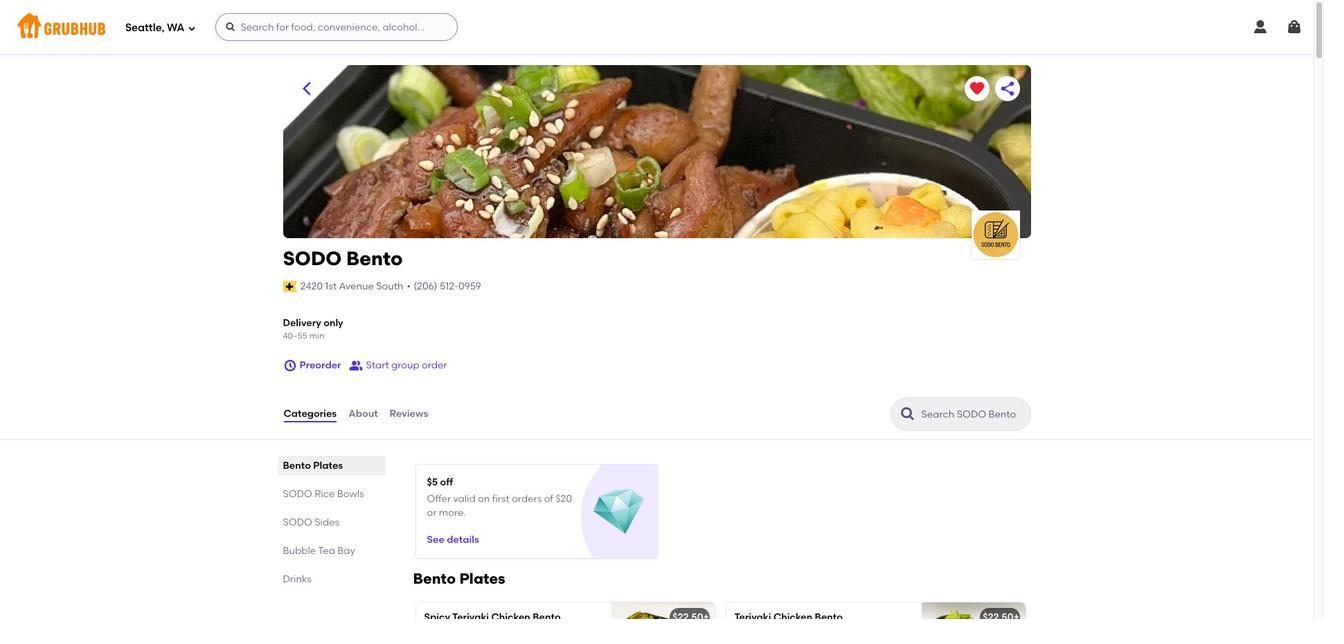Task type: vqa. For each thing, say whether or not it's contained in the screenshot.
the leftmost Bento
yes



Task type: locate. For each thing, give the bounding box(es) containing it.
1 horizontal spatial plates
[[460, 570, 506, 587]]

sodo for sodo sides
[[283, 517, 312, 529]]

1 sodo from the top
[[283, 247, 342, 270]]

bento up the sodo rice bowls
[[283, 460, 311, 472]]

start
[[366, 359, 389, 371]]

order
[[422, 359, 447, 371]]

0 vertical spatial sodo
[[283, 247, 342, 270]]

(206)
[[414, 280, 438, 292]]

0 vertical spatial plates
[[313, 460, 343, 472]]

plates down details
[[460, 570, 506, 587]]

bubble tea bay tab
[[283, 544, 380, 558]]

group
[[391, 359, 420, 371]]

categories button
[[283, 389, 337, 439]]

of
[[544, 493, 554, 505]]

0 horizontal spatial svg image
[[283, 359, 297, 373]]

0 vertical spatial svg image
[[1252, 19, 1269, 35]]

plates
[[313, 460, 343, 472], [460, 570, 506, 587]]

sodo up 2420 at left
[[283, 247, 342, 270]]

bento up south
[[346, 247, 403, 270]]

$5
[[427, 477, 438, 488]]

svg image
[[1252, 19, 1269, 35], [283, 359, 297, 373]]

0 vertical spatial bento plates
[[283, 460, 343, 472]]

reviews button
[[389, 389, 429, 439]]

drinks tab
[[283, 572, 380, 587]]

sodo inside tab
[[283, 488, 312, 500]]

only
[[324, 317, 343, 329]]

plates up "sodo rice bowls" tab
[[313, 460, 343, 472]]

$5 off offer valid on first orders of $20 or more.
[[427, 477, 572, 519]]

categories
[[284, 408, 337, 420]]

bento plates up the sodo rice bowls
[[283, 460, 343, 472]]

2 vertical spatial bento
[[413, 570, 456, 587]]

1 vertical spatial bento
[[283, 460, 311, 472]]

more.
[[439, 507, 466, 519]]

valid
[[453, 493, 476, 505]]

spicy teriyaki chicken bento image
[[611, 603, 715, 619]]

see details
[[427, 534, 479, 546]]

svg image
[[1286, 19, 1303, 35], [225, 21, 236, 33], [187, 24, 196, 32]]

bubble tea bay
[[283, 545, 355, 557]]

sodo bento
[[283, 247, 403, 270]]

see
[[427, 534, 445, 546]]

1 vertical spatial svg image
[[283, 359, 297, 373]]

1 horizontal spatial bento plates
[[413, 570, 506, 587]]

subscription pass image
[[283, 281, 297, 292]]

2420 1st avenue south button
[[300, 279, 404, 294]]

1 vertical spatial bento plates
[[413, 570, 506, 587]]

• (206) 512-0959
[[407, 280, 481, 292]]

bento inside "tab"
[[283, 460, 311, 472]]

on
[[478, 493, 490, 505]]

delivery
[[283, 317, 321, 329]]

2 vertical spatial sodo
[[283, 517, 312, 529]]

promo image
[[593, 487, 644, 538]]

rice
[[315, 488, 335, 500]]

saved restaurant image
[[969, 80, 985, 97]]

avenue
[[339, 280, 374, 292]]

40–55
[[283, 331, 307, 341]]

plates inside "bento plates" "tab"
[[313, 460, 343, 472]]

2 horizontal spatial bento
[[413, 570, 456, 587]]

1 vertical spatial sodo
[[283, 488, 312, 500]]

1 horizontal spatial svg image
[[1252, 19, 1269, 35]]

seattle,
[[125, 21, 165, 34]]

bento down see
[[413, 570, 456, 587]]

sodo left rice
[[283, 488, 312, 500]]

share icon image
[[999, 80, 1016, 97]]

0 horizontal spatial bento
[[283, 460, 311, 472]]

0 horizontal spatial plates
[[313, 460, 343, 472]]

0 vertical spatial bento
[[346, 247, 403, 270]]

1 vertical spatial plates
[[460, 570, 506, 587]]

2 sodo from the top
[[283, 488, 312, 500]]

sodo up bubble at the bottom left of the page
[[283, 517, 312, 529]]

sodo inside tab
[[283, 517, 312, 529]]

off
[[440, 477, 453, 488]]

0 horizontal spatial bento plates
[[283, 460, 343, 472]]

3 sodo from the top
[[283, 517, 312, 529]]

sides
[[315, 517, 340, 529]]

bento plates inside "tab"
[[283, 460, 343, 472]]

sodo for sodo rice bowls
[[283, 488, 312, 500]]

bento
[[346, 247, 403, 270], [283, 460, 311, 472], [413, 570, 456, 587]]

sodo
[[283, 247, 342, 270], [283, 488, 312, 500], [283, 517, 312, 529]]

sodo for sodo bento
[[283, 247, 342, 270]]

bento plates down see details button
[[413, 570, 506, 587]]

south
[[376, 280, 404, 292]]

search icon image
[[900, 406, 916, 423]]

bubble
[[283, 545, 316, 557]]

svg image inside main navigation navigation
[[1252, 19, 1269, 35]]

1st
[[325, 280, 337, 292]]

bento plates
[[283, 460, 343, 472], [413, 570, 506, 587]]

sodo rice bowls tab
[[283, 487, 380, 502]]

about
[[349, 408, 378, 420]]



Task type: describe. For each thing, give the bounding box(es) containing it.
seattle, wa
[[125, 21, 185, 34]]

tea
[[318, 545, 335, 557]]

preorder
[[300, 359, 341, 371]]

bento plates tab
[[283, 459, 380, 473]]

1 horizontal spatial svg image
[[225, 21, 236, 33]]

offer
[[427, 493, 451, 505]]

0959
[[459, 280, 481, 292]]

min
[[309, 331, 325, 341]]

reviews
[[390, 408, 428, 420]]

2420
[[300, 280, 323, 292]]

sodo bento logo image
[[972, 211, 1020, 259]]

people icon image
[[349, 359, 363, 373]]

•
[[407, 280, 411, 292]]

about button
[[348, 389, 379, 439]]

preorder button
[[283, 353, 341, 378]]

teriyaki chicken bento image
[[922, 603, 1026, 619]]

(206) 512-0959 button
[[414, 280, 481, 294]]

see details button
[[427, 528, 479, 553]]

2420 1st avenue south
[[300, 280, 404, 292]]

or
[[427, 507, 437, 519]]

sodo sides
[[283, 517, 340, 529]]

sodo sides tab
[[283, 515, 380, 530]]

svg image inside preorder button
[[283, 359, 297, 373]]

first
[[492, 493, 510, 505]]

512-
[[440, 280, 459, 292]]

Search SODO Bento search field
[[920, 408, 1026, 421]]

main navigation navigation
[[0, 0, 1314, 54]]

saved restaurant button
[[965, 76, 990, 101]]

Search for food, convenience, alcohol... search field
[[215, 13, 458, 41]]

caret left icon image
[[298, 80, 315, 97]]

bay
[[337, 545, 355, 557]]

orders
[[512, 493, 542, 505]]

delivery only 40–55 min
[[283, 317, 343, 341]]

drinks
[[283, 574, 312, 585]]

2 horizontal spatial svg image
[[1286, 19, 1303, 35]]

start group order button
[[349, 353, 447, 378]]

0 horizontal spatial svg image
[[187, 24, 196, 32]]

$20
[[556, 493, 572, 505]]

wa
[[167, 21, 185, 34]]

1 horizontal spatial bento
[[346, 247, 403, 270]]

start group order
[[366, 359, 447, 371]]

bowls
[[337, 488, 364, 500]]

sodo rice bowls
[[283, 488, 364, 500]]

details
[[447, 534, 479, 546]]



